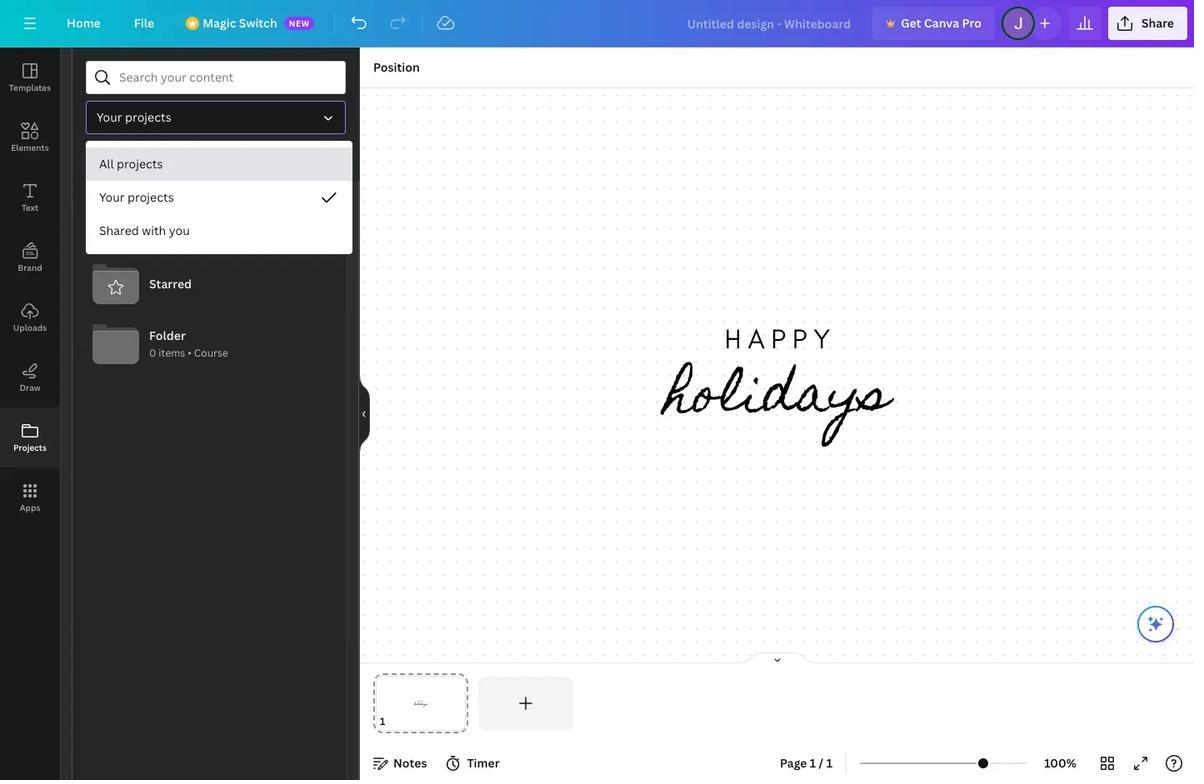Task type: describe. For each thing, give the bounding box(es) containing it.
page
[[781, 755, 808, 771]]

create folder
[[149, 216, 224, 232]]

file
[[134, 15, 154, 31]]

shared with you option
[[86, 214, 353, 248]]

position
[[374, 59, 420, 75]]

folder
[[190, 216, 224, 232]]

your projects inside your projects button
[[97, 109, 171, 125]]

2 vertical spatial projects
[[128, 189, 174, 205]]

canva assistant image
[[1147, 615, 1167, 635]]

your inside option
[[99, 189, 125, 205]]

shared with you
[[99, 223, 190, 238]]

switch
[[239, 15, 277, 31]]

timer
[[467, 755, 500, 771]]

0 vertical spatial your
[[97, 109, 122, 125]]

templates button
[[0, 48, 60, 108]]

your projects button
[[86, 181, 353, 214]]

all for all
[[112, 155, 127, 171]]

elements
[[11, 142, 49, 153]]

Page title text field
[[393, 714, 399, 730]]

draw
[[20, 382, 41, 394]]

home
[[67, 15, 101, 31]]

all projects
[[99, 156, 163, 172]]

items
[[159, 346, 185, 361]]

templates
[[9, 82, 51, 93]]

•
[[188, 346, 192, 361]]

starred button
[[86, 254, 334, 314]]

holidays
[[665, 346, 890, 452]]

new
[[289, 18, 310, 29]]

100%
[[1045, 755, 1077, 771]]

get canva pro
[[902, 15, 982, 31]]

pro
[[963, 15, 982, 31]]

home link
[[53, 7, 114, 40]]

0
[[149, 346, 156, 361]]

Design title text field
[[674, 7, 867, 40]]

all button
[[86, 148, 154, 179]]

you
[[169, 223, 190, 238]]

all projects button
[[86, 148, 353, 181]]

magic switch
[[203, 15, 277, 31]]

text button
[[0, 168, 60, 228]]

share button
[[1109, 7, 1188, 40]]

all projects option
[[86, 148, 353, 181]]

brand button
[[0, 228, 60, 288]]

projects button
[[0, 408, 60, 468]]

page 1 image
[[374, 677, 468, 730]]

shared with you button
[[86, 214, 353, 248]]



Task type: vqa. For each thing, say whether or not it's contained in the screenshot.
0
yes



Task type: locate. For each thing, give the bounding box(es) containing it.
1 1 from the left
[[810, 755, 817, 771]]

side panel tab list
[[0, 48, 60, 528]]

text
[[22, 202, 38, 213]]

all inside all button
[[112, 155, 127, 171]]

folder 0 items • course
[[149, 328, 228, 361]]

your up all button
[[97, 109, 122, 125]]

notes button
[[367, 750, 434, 777]]

apps
[[20, 502, 40, 514]]

page 1 / 1
[[781, 755, 833, 771]]

all
[[112, 155, 127, 171], [99, 156, 114, 172]]

with
[[142, 223, 166, 238]]

shared
[[99, 223, 139, 238]]

position button
[[367, 54, 427, 81]]

all for all projects
[[99, 156, 114, 172]]

0 vertical spatial projects
[[125, 109, 171, 125]]

all inside all projects button
[[99, 156, 114, 172]]

hide image
[[359, 374, 370, 454]]

apps button
[[0, 468, 60, 528]]

elements button
[[0, 108, 60, 168]]

your projects inside 'your projects' button
[[99, 189, 174, 205]]

starred
[[149, 276, 192, 292]]

create
[[149, 216, 187, 232]]

main menu bar
[[0, 0, 1195, 48]]

your projects
[[97, 109, 171, 125], [99, 189, 174, 205]]

100% button
[[1034, 750, 1088, 777]]

happy
[[725, 322, 837, 355]]

2 1 from the left
[[827, 755, 833, 771]]

1 vertical spatial your projects
[[99, 189, 174, 205]]

get
[[902, 15, 922, 31]]

your projects option
[[86, 181, 353, 214]]

hide pages image
[[738, 652, 818, 665]]

canva
[[925, 15, 960, 31]]

your projects down the all projects
[[99, 189, 174, 205]]

projects for all projects button
[[117, 156, 163, 172]]

file button
[[121, 7, 168, 40]]

0 horizontal spatial 1
[[810, 755, 817, 771]]

1 right /
[[827, 755, 833, 771]]

1
[[810, 755, 817, 771], [827, 755, 833, 771]]

draw button
[[0, 348, 60, 408]]

create folder button
[[86, 194, 334, 254]]

get canva pro button
[[873, 7, 996, 40]]

your
[[97, 109, 122, 125], [99, 189, 125, 205]]

select ownership filter list box
[[86, 148, 353, 248]]

your projects up the all projects
[[97, 109, 171, 125]]

Select ownership filter button
[[86, 101, 346, 134]]

share
[[1142, 15, 1175, 31]]

notes
[[394, 755, 427, 771]]

0 vertical spatial your projects
[[97, 109, 171, 125]]

your up shared
[[99, 189, 125, 205]]

magic
[[203, 15, 236, 31]]

1 horizontal spatial 1
[[827, 755, 833, 771]]

uploads button
[[0, 288, 60, 348]]

projects
[[125, 109, 171, 125], [117, 156, 163, 172], [128, 189, 174, 205]]

1 vertical spatial your
[[99, 189, 125, 205]]

/
[[819, 755, 824, 771]]

Search your content search field
[[119, 62, 335, 93]]

uploads
[[13, 322, 47, 334]]

timer button
[[441, 750, 507, 777]]

projects
[[13, 442, 47, 454]]

folder
[[149, 328, 186, 344]]

1 left /
[[810, 755, 817, 771]]

brand
[[18, 262, 42, 274]]

1 vertical spatial projects
[[117, 156, 163, 172]]

course
[[194, 346, 228, 361]]

projects for your projects button
[[125, 109, 171, 125]]



